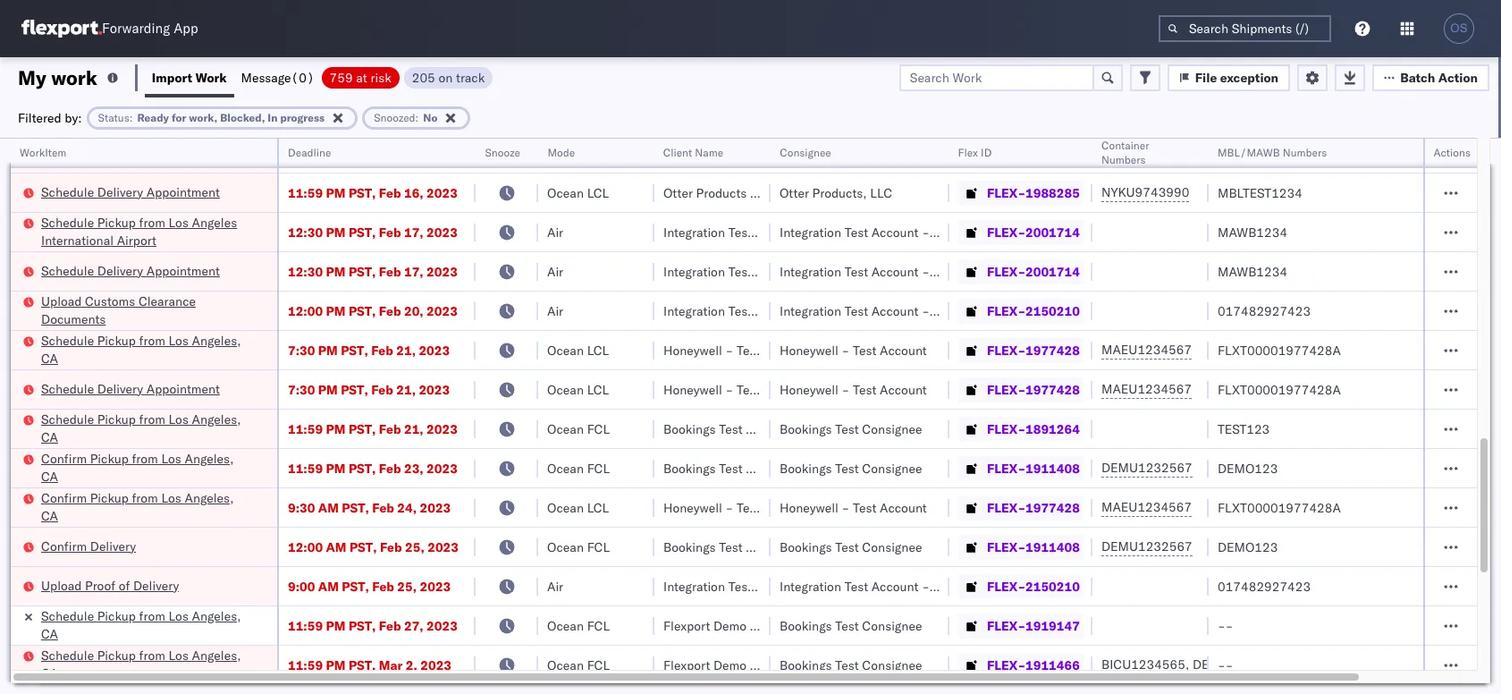 Task type: describe. For each thing, give the bounding box(es) containing it.
os button
[[1439, 8, 1480, 49]]

progress
[[280, 110, 325, 124]]

consignee inside consignee button
[[780, 146, 831, 159]]

-- for flex-1919147
[[1218, 618, 1234, 634]]

schedule pickup from los angeles international airport link
[[41, 213, 254, 249]]

confirm delivery button
[[41, 537, 136, 557]]

actions
[[1435, 146, 1472, 159]]

schedule pickup from los angeles, ca for 11:59 pm pst, mar 2, 2023
[[41, 647, 241, 681]]

1911466
[[1026, 657, 1080, 673]]

feb for 'schedule pickup from los angeles, ca' button corresponding to 11:59 pm pst, feb 16, 2023
[[379, 145, 401, 161]]

schedule delivery appointment for 11:59 pm pst, feb 16, 2023
[[41, 184, 220, 200]]

confirm inside button
[[41, 538, 87, 554]]

maeu1234567 for schedule pickup from los angeles, ca
[[1102, 342, 1192, 358]]

9:00
[[288, 578, 315, 594]]

fcl for 11:59 pm pst, feb 23, 2023
[[587, 460, 610, 476]]

track
[[456, 69, 485, 85]]

mawb1234 for schedule delivery appointment
[[1218, 263, 1288, 280]]

2 flex-1977428 from the top
[[987, 381, 1080, 398]]

air for schedule delivery appointment
[[547, 263, 564, 280]]

confirm delivery link
[[41, 537, 136, 555]]

mode button
[[538, 142, 637, 160]]

filtered
[[18, 110, 61, 126]]

pst, for 'schedule pickup from los angeles, ca' button corresponding to 11:59 pm pst, feb 16, 2023
[[349, 145, 376, 161]]

flex id button
[[950, 142, 1075, 160]]

Search Work text field
[[900, 64, 1095, 91]]

otter down 'client'
[[664, 185, 693, 201]]

forwarding app
[[102, 20, 198, 37]]

1 7:30 from the top
[[288, 342, 315, 358]]

ocean lcl for 'schedule pickup from los angeles, ca' button corresponding to 11:59 pm pst, feb 16, 2023
[[547, 145, 609, 161]]

name
[[695, 146, 724, 159]]

1 vertical spatial 21,
[[396, 381, 416, 398]]

confirm delivery
[[41, 538, 136, 554]]

in
[[268, 110, 278, 124]]

(0)
[[291, 69, 314, 85]]

schedule pickup from los angeles international airport
[[41, 214, 237, 248]]

9:00 am pst, feb 25, 2023
[[288, 578, 451, 594]]

1919147
[[1026, 618, 1080, 634]]

angeles
[[192, 214, 237, 230]]

integration for schedule pickup from los angeles international airport
[[780, 224, 842, 240]]

client name button
[[655, 142, 753, 160]]

759
[[330, 69, 353, 85]]

12:30 pm pst, feb 17, 2023 for schedule pickup from los angeles international airport
[[288, 224, 458, 240]]

ocean for 11:59 pm pst, feb 21, 2023's the schedule pickup from los angeles, ca link
[[547, 421, 584, 437]]

integration for upload customs clearance documents
[[780, 303, 842, 319]]

schedule delivery appointment button for 12:30 pm pst, feb 17, 2023
[[41, 262, 220, 281]]

pst, for the confirm pickup from los angeles, ca button for 11:59 pm pst, feb 23, 2023
[[349, 460, 376, 476]]

24,
[[397, 500, 417, 516]]

otter left name
[[664, 145, 693, 161]]

4 schedule pickup from los angeles, ca link from the top
[[41, 607, 254, 643]]

flex- for 11:59 pm pst, mar 2, 2023 the schedule pickup from los angeles, ca link
[[987, 657, 1026, 673]]

otter products - test account for schedule delivery appointment
[[664, 185, 836, 201]]

schedule for the schedule delivery appointment link related to 11:59
[[41, 184, 94, 200]]

bicu1234565,
[[1102, 657, 1190, 673]]

2001714 for schedule pickup from los angeles international airport
[[1026, 224, 1080, 240]]

ocean lcl for 'schedule pickup from los angeles, ca' button associated with 7:30 pm pst, feb 21, 2023
[[547, 342, 609, 358]]

25, for 9:00 am pst, feb 25, 2023
[[397, 578, 417, 594]]

ocean for the schedule delivery appointment link related to 11:59
[[547, 185, 584, 201]]

los for 11:59 pm pst, feb 16, 2023
[[169, 136, 189, 152]]

1 7:30 pm pst, feb 21, 2023 from the top
[[288, 342, 450, 358]]

mawb1234 for schedule pickup from los angeles international airport
[[1218, 224, 1288, 240]]

import
[[152, 69, 192, 85]]

snoozed
[[374, 110, 416, 124]]

3 schedule delivery appointment link from the top
[[41, 380, 220, 398]]

flex-1911466
[[987, 657, 1080, 673]]

batch action
[[1401, 69, 1478, 85]]

4 schedule pickup from los angeles, ca from the top
[[41, 608, 241, 642]]

otter products, llc for schedule delivery appointment
[[780, 185, 893, 201]]

consignee button
[[771, 142, 932, 160]]

10 resize handle column header from the left
[[1456, 139, 1478, 694]]

759 at risk
[[330, 69, 392, 85]]

los for 12:30 pm pst, feb 17, 2023
[[169, 214, 189, 230]]

work
[[51, 65, 97, 90]]

2 flxt00001977428a from the top
[[1218, 381, 1342, 398]]

flex- for the confirm pickup from los angeles, ca link related to 11:59 pm pst, feb 23, 2023
[[987, 460, 1026, 476]]

angeles, for 11:59 pm pst, mar 2, 2023
[[192, 647, 241, 663]]

2 11:59 from the top
[[288, 185, 323, 201]]

digital for schedule delivery appointment
[[984, 263, 1020, 280]]

2 7:30 pm pst, feb 21, 2023 from the top
[[288, 381, 450, 398]]

integration for schedule delivery appointment
[[780, 263, 842, 280]]

message (0)
[[241, 69, 314, 85]]

feb for 'upload customs clearance documents' button
[[379, 303, 401, 319]]

os
[[1451, 21, 1468, 35]]

exception
[[1221, 69, 1279, 85]]

import work
[[152, 69, 227, 85]]

integration for upload proof of delivery
[[780, 578, 842, 594]]

schedule delivery appointment button for 11:59 pm pst, feb 16, 2023
[[41, 183, 220, 203]]

container numbers
[[1102, 139, 1150, 166]]

snoozed : no
[[374, 110, 438, 124]]

from for 11:59 pm pst, feb 23, 2023
[[132, 450, 158, 466]]

batch
[[1401, 69, 1436, 85]]

schedule for 4th the schedule pickup from los angeles, ca link
[[41, 608, 94, 624]]

ca for 11:59 pm pst, feb 16, 2023
[[41, 153, 58, 169]]

otter right name
[[780, 145, 809, 161]]

3 appointment from the top
[[146, 381, 220, 397]]

upload proof of delivery
[[41, 577, 179, 593]]

upload customs clearance documents link
[[41, 292, 254, 328]]

11:59 pm pst, feb 27, 2023
[[288, 618, 458, 634]]

my work
[[18, 65, 97, 90]]

action
[[1439, 69, 1478, 85]]

lcl for the confirm pickup from los angeles, ca button for 9:30 am pst, feb 24, 2023
[[587, 500, 609, 516]]

feb for schedule pickup from los angeles international airport "button" in the top of the page
[[379, 224, 401, 240]]

flex- for the schedule delivery appointment link related to 11:59
[[987, 185, 1026, 201]]

customs
[[85, 293, 135, 309]]

clearance
[[139, 293, 196, 309]]

flex-1919147
[[987, 618, 1080, 634]]

feb for 'schedule pickup from los angeles, ca' button related to 11:59 pm pst, feb 21, 2023
[[379, 421, 401, 437]]

numbers for container numbers
[[1102, 153, 1146, 166]]

ocean for the schedule pickup from los angeles, ca link for 11:59 pm pst, feb 16, 2023
[[547, 145, 584, 161]]

flex-2150210 for 9:00 am pst, feb 25, 2023
[[987, 578, 1080, 594]]

11 flex- from the top
[[987, 539, 1026, 555]]

pm for 'upload customs clearance documents' button
[[326, 303, 346, 319]]

work
[[196, 69, 227, 85]]

schedule pickup from los angeles, ca for 7:30 pm pst, feb 21, 2023
[[41, 332, 241, 366]]

confirm for 9:30 am pst, feb 24, 2023
[[41, 490, 87, 506]]

3 schedule delivery appointment button from the top
[[41, 380, 220, 399]]

status : ready for work, blocked, in progress
[[98, 110, 325, 124]]

deadline
[[288, 146, 331, 159]]

pickup for 9:30 am pst, feb 24, 2023
[[90, 490, 129, 506]]

12:30 for schedule delivery appointment
[[288, 263, 323, 280]]

6 ca from the top
[[41, 626, 58, 642]]

3 schedule delivery appointment from the top
[[41, 381, 220, 397]]

mbl/mawb numbers button
[[1209, 142, 1415, 160]]

ocean fcl for 11:59 pm pst, feb 21, 2023
[[547, 421, 610, 437]]

205 on track
[[412, 69, 485, 85]]

forwarding
[[102, 20, 170, 37]]

client name
[[664, 146, 724, 159]]

schedule pickup from los angeles, ca link for 11:59 pm pst, feb 16, 2023
[[41, 135, 254, 170]]

blocked,
[[220, 110, 265, 124]]

17, for schedule pickup from los angeles international airport
[[404, 224, 424, 240]]

my
[[18, 65, 46, 90]]

of
[[119, 577, 130, 593]]

resize handle column header for container numbers
[[1188, 139, 1209, 694]]

airport
[[117, 232, 157, 248]]

western for schedule pickup from los angeles international airport
[[933, 224, 980, 240]]

delivery for schedule delivery appointment 'button' for 12:30 pm pst, feb 17, 2023
[[97, 263, 143, 279]]

angeles, for 11:59 pm pst, feb 21, 2023
[[192, 411, 241, 427]]

for
[[172, 110, 186, 124]]

2 maeu1234567 from the top
[[1102, 381, 1192, 397]]

2 7:30 from the top
[[288, 381, 315, 398]]

8 ocean from the top
[[547, 539, 584, 555]]

flex id
[[959, 146, 993, 159]]

feb for the confirm pickup from los angeles, ca button for 11:59 pm pst, feb 23, 2023
[[379, 460, 401, 476]]

16, for schedule pickup from los angeles, ca
[[404, 145, 424, 161]]

resize handle column header for consignee
[[928, 139, 950, 694]]

test123
[[1218, 421, 1270, 437]]

documents
[[41, 311, 106, 327]]

demo for flex-1911466
[[714, 657, 747, 673]]

pst, for schedule pickup from los angeles international airport "button" in the top of the page
[[349, 224, 376, 240]]

9 ocean from the top
[[547, 618, 584, 634]]

schedule pickup from los angeles, ca button for 11:59 pm pst, feb 21, 2023
[[41, 410, 254, 448]]

4 ocean lcl from the top
[[547, 381, 609, 398]]

1988285 for schedule delivery appointment
[[1026, 185, 1080, 201]]

upload customs clearance documents button
[[41, 292, 254, 330]]

schedule pickup from los angeles international airport button
[[41, 213, 254, 251]]

products for schedule delivery appointment
[[696, 185, 747, 201]]

flex- for upload customs clearance documents link
[[987, 303, 1026, 319]]

angeles, for 11:59 pm pst, feb 23, 2023
[[185, 450, 234, 466]]

upload customs clearance documents
[[41, 293, 196, 327]]

message
[[241, 69, 291, 85]]

pickup for 11:59 pm pst, feb 21, 2023
[[97, 411, 136, 427]]

confirm pickup from los angeles, ca for 9:30 am pst, feb 24, 2023
[[41, 490, 234, 524]]

delivery for confirm delivery button
[[90, 538, 136, 554]]

pst, for "upload proof of delivery" button
[[342, 578, 369, 594]]

12:00 for 12:00 pm pst, feb 20, 2023
[[288, 303, 323, 319]]

delivery for third schedule delivery appointment 'button' from the top of the page
[[97, 381, 143, 397]]

11:59 pm pst, mar 2, 2023
[[288, 657, 452, 673]]

western for schedule delivery appointment
[[933, 263, 980, 280]]

mode
[[547, 146, 575, 159]]

23,
[[404, 460, 424, 476]]

flex- for 11:59 pm pst, feb 21, 2023's the schedule pickup from los angeles, ca link
[[987, 421, 1026, 437]]

pickup for 12:30 pm pst, feb 17, 2023
[[97, 214, 136, 230]]

workitem
[[20, 146, 66, 159]]

risk
[[371, 69, 392, 85]]

2 vertical spatial demu1232567
[[1193, 657, 1284, 673]]

9:30
[[288, 500, 315, 516]]

international
[[41, 232, 114, 248]]

ca for 11:59 pm pst, mar 2, 2023
[[41, 665, 58, 681]]

4 ocean from the top
[[547, 381, 584, 398]]

1977428 for confirm pickup from los angeles, ca
[[1026, 500, 1080, 516]]

no
[[423, 110, 438, 124]]

27,
[[404, 618, 424, 634]]

schedule pickup from los angeles, ca link for 7:30 pm pst, feb 21, 2023
[[41, 331, 254, 367]]

client
[[664, 146, 693, 159]]

deadline button
[[279, 142, 458, 160]]

mar
[[379, 657, 403, 673]]

3 resize handle column header from the left
[[517, 139, 538, 694]]

integration test account - western digital for schedule pickup from los angeles international airport
[[780, 224, 1020, 240]]

: for status
[[129, 110, 133, 124]]

mbl/mawb numbers
[[1218, 146, 1328, 159]]

angeles, for 11:59 pm pst, feb 16, 2023
[[192, 136, 241, 152]]

25, for 12:00 am pst, feb 25, 2023
[[405, 539, 425, 555]]



Task type: locate. For each thing, give the bounding box(es) containing it.
0 vertical spatial products,
[[813, 145, 867, 161]]

3 flxt00001977428a from the top
[[1218, 500, 1342, 516]]

demu1232567 for 12:00 am pst, feb 25, 2023
[[1102, 538, 1193, 555]]

1 vertical spatial demu1232567
[[1102, 538, 1193, 555]]

schedule delivery appointment link up "schedule pickup from los angeles international airport"
[[41, 183, 220, 201]]

2023
[[427, 145, 458, 161], [427, 185, 458, 201], [427, 224, 458, 240], [427, 263, 458, 280], [427, 303, 458, 319], [419, 342, 450, 358], [419, 381, 450, 398], [427, 421, 458, 437], [427, 460, 458, 476], [420, 500, 451, 516], [428, 539, 459, 555], [420, 578, 451, 594], [427, 618, 458, 634], [421, 657, 452, 673]]

1 resize handle column header from the left
[[256, 139, 277, 694]]

2 appointment from the top
[[146, 263, 220, 279]]

1 vertical spatial 12:30 pm pst, feb 17, 2023
[[288, 263, 458, 280]]

ca for 11:59 pm pst, feb 23, 2023
[[41, 468, 58, 484]]

25, up 27,
[[397, 578, 417, 594]]

lcl for 11:59 pm pst, feb 16, 2023 schedule delivery appointment 'button'
[[587, 185, 609, 201]]

1 vertical spatial otter products - test account
[[664, 185, 836, 201]]

flex-1988285 for schedule delivery appointment
[[987, 185, 1080, 201]]

flex-1919147 button
[[959, 613, 1084, 638], [959, 613, 1084, 638]]

11:59 pm pst, feb 16, 2023 down deadline 'button'
[[288, 185, 458, 201]]

017482927423
[[1218, 303, 1311, 319], [1218, 578, 1311, 594]]

llc left "flex"
[[871, 145, 893, 161]]

12:00
[[288, 303, 323, 319], [288, 539, 323, 555]]

schedule delivery appointment down upload customs clearance documents
[[41, 381, 220, 397]]

2 vertical spatial schedule delivery appointment
[[41, 381, 220, 397]]

1 flex-2001714 from the top
[[987, 224, 1080, 240]]

0 vertical spatial 12:30
[[288, 224, 323, 240]]

flex-1988285 right "flex"
[[987, 145, 1080, 161]]

0 horizontal spatial :
[[129, 110, 133, 124]]

0 vertical spatial mbltest1234
[[1218, 145, 1303, 161]]

1 vertical spatial otter products, llc
[[780, 185, 893, 201]]

2 products from the top
[[696, 185, 747, 201]]

flex- for the schedule pickup from los angeles international airport link
[[987, 224, 1026, 240]]

fcl for 11:59 pm pst, mar 2, 2023
[[587, 657, 610, 673]]

1 vertical spatial 2150210
[[1026, 578, 1080, 594]]

21, up the 23,
[[404, 421, 424, 437]]

1 vertical spatial flex-1977428
[[987, 381, 1080, 398]]

12:00 am pst, feb 25, 2023
[[288, 539, 459, 555]]

2 integration test account - western digital from the top
[[780, 263, 1020, 280]]

2 ocean lcl from the top
[[547, 185, 609, 201]]

1 demo from the top
[[714, 618, 747, 634]]

7:30 pm pst, feb 21, 2023 down 12:00 pm pst, feb 20, 2023
[[288, 342, 450, 358]]

flex-1911408 down flex-1891264
[[987, 460, 1080, 476]]

1 -- from the top
[[1218, 618, 1234, 634]]

appointment for 12:30 pm pst, feb 17, 2023
[[146, 263, 220, 279]]

2 ca from the top
[[41, 350, 58, 366]]

3 ocean fcl from the top
[[547, 539, 610, 555]]

2 12:30 from the top
[[288, 263, 323, 280]]

pm for 'schedule pickup from los angeles, ca' button associated with 7:30 pm pst, feb 21, 2023
[[318, 342, 338, 358]]

0 vertical spatial 12:30 pm pst, feb 17, 2023
[[288, 224, 458, 240]]

25,
[[405, 539, 425, 555], [397, 578, 417, 594]]

1 flexport from the top
[[664, 618, 710, 634]]

pickup
[[97, 136, 136, 152], [97, 214, 136, 230], [97, 332, 136, 348], [97, 411, 136, 427], [90, 450, 129, 466], [90, 490, 129, 506], [97, 608, 136, 624], [97, 647, 136, 663]]

1988285 right id
[[1026, 145, 1080, 161]]

5 schedule from the top
[[41, 332, 94, 348]]

1 integration test account - western digital from the top
[[780, 224, 1020, 240]]

schedule pickup from los angeles, ca link for 11:59 pm pst, feb 21, 2023
[[41, 410, 254, 446]]

numbers inside container numbers
[[1102, 153, 1146, 166]]

angeles, for 9:30 am pst, feb 24, 2023
[[185, 490, 234, 506]]

11:59 pm pst, feb 23, 2023
[[288, 460, 458, 476]]

pickup inside "schedule pickup from los angeles international airport"
[[97, 214, 136, 230]]

0 vertical spatial confirm
[[41, 450, 87, 466]]

0 vertical spatial flxt00001977428a
[[1218, 342, 1342, 358]]

upload proof of delivery link
[[41, 576, 179, 594]]

import work button
[[145, 57, 234, 97]]

schedule delivery appointment link down airport
[[41, 262, 220, 280]]

-- right bicu1234565,
[[1218, 657, 1234, 673]]

4 flex- from the top
[[987, 263, 1026, 280]]

12:30 for schedule pickup from los angeles international airport
[[288, 224, 323, 240]]

pm for schedule delivery appointment 'button' for 12:30 pm pst, feb 17, 2023
[[326, 263, 346, 280]]

1 vertical spatial 1988285
[[1026, 185, 1080, 201]]

1 17, from the top
[[404, 224, 424, 240]]

pm for 'schedule pickup from los angeles, ca' button related to 11:59 pm pst, feb 21, 2023
[[326, 421, 346, 437]]

container numbers button
[[1093, 135, 1191, 167]]

schedule delivery appointment for 12:30 pm pst, feb 17, 2023
[[41, 263, 220, 279]]

2 12:00 from the top
[[288, 539, 323, 555]]

0 vertical spatial maeu1234567
[[1102, 342, 1192, 358]]

0 vertical spatial western
[[933, 224, 980, 240]]

0 vertical spatial 7:30
[[288, 342, 315, 358]]

0 vertical spatial nyku9743990
[[1102, 145, 1190, 161]]

1 maeu1234567 from the top
[[1102, 342, 1192, 358]]

flex-1988285
[[987, 145, 1080, 161], [987, 185, 1080, 201]]

1977428
[[1026, 342, 1080, 358], [1026, 381, 1080, 398], [1026, 500, 1080, 516]]

0 vertical spatial 2001714
[[1026, 224, 1080, 240]]

4 fcl from the top
[[587, 618, 610, 634]]

otter products, llc for schedule pickup from los angeles, ca
[[780, 145, 893, 161]]

flexport
[[664, 618, 710, 634], [664, 657, 710, 673]]

25, down '24,'
[[405, 539, 425, 555]]

flex-2150210
[[987, 303, 1080, 319], [987, 578, 1080, 594]]

16, for schedule delivery appointment
[[404, 185, 424, 201]]

2 confirm from the top
[[41, 490, 87, 506]]

1 vertical spatial products,
[[813, 185, 867, 201]]

0 vertical spatial demo123
[[1218, 460, 1278, 476]]

am for 12:00
[[326, 539, 347, 555]]

schedule pickup from los angeles, ca button for 11:59 pm pst, mar 2, 2023
[[41, 646, 254, 684]]

am up 9:00 am pst, feb 25, 2023
[[326, 539, 347, 555]]

7 flex- from the top
[[987, 381, 1026, 398]]

schedule delivery appointment down airport
[[41, 263, 220, 279]]

schedule delivery appointment button down airport
[[41, 262, 220, 281]]

0 horizontal spatial numbers
[[1102, 153, 1146, 166]]

1 nyku9743990 from the top
[[1102, 145, 1190, 161]]

2 vertical spatial schedule delivery appointment button
[[41, 380, 220, 399]]

16, down deadline 'button'
[[404, 185, 424, 201]]

demo
[[714, 618, 747, 634], [714, 657, 747, 673]]

pst, for 'upload customs clearance documents' button
[[349, 303, 376, 319]]

2 schedule pickup from los angeles, ca from the top
[[41, 332, 241, 366]]

0 vertical spatial llc
[[871, 145, 893, 161]]

1 vertical spatial --
[[1218, 657, 1234, 673]]

17, for schedule delivery appointment
[[404, 263, 424, 280]]

0 vertical spatial confirm pickup from los angeles, ca link
[[41, 449, 254, 485]]

los for 11:59 pm pst, feb 21, 2023
[[169, 411, 189, 427]]

integration test account - western digital for schedule delivery appointment
[[780, 263, 1020, 280]]

5 11:59 from the top
[[288, 618, 323, 634]]

air for schedule pickup from los angeles international airport
[[547, 224, 564, 240]]

air for upload customs clearance documents
[[547, 303, 564, 319]]

1 confirm from the top
[[41, 450, 87, 466]]

1 vertical spatial demo123
[[1218, 539, 1278, 555]]

flex-1988285 for schedule pickup from los angeles, ca
[[987, 145, 1080, 161]]

1988285
[[1026, 145, 1080, 161], [1026, 185, 1080, 201]]

am right 9:00 on the left bottom
[[318, 578, 339, 594]]

upload inside upload customs clearance documents
[[41, 293, 82, 309]]

4 ca from the top
[[41, 468, 58, 484]]

1 vertical spatial 12:00
[[288, 539, 323, 555]]

1 vertical spatial schedule delivery appointment
[[41, 263, 220, 279]]

1 vertical spatial schedule delivery appointment link
[[41, 262, 220, 280]]

flex- for the schedule pickup from los angeles, ca link for 11:59 pm pst, feb 16, 2023
[[987, 145, 1026, 161]]

flex-1911408
[[987, 460, 1080, 476], [987, 539, 1080, 555]]

resize handle column header for deadline
[[454, 139, 476, 694]]

mbltest1234 for schedule pickup from los angeles, ca
[[1218, 145, 1303, 161]]

delivery for 11:59 pm pst, feb 16, 2023 schedule delivery appointment 'button'
[[97, 184, 143, 200]]

1 otter products - test account from the top
[[664, 145, 836, 161]]

: for snoozed
[[416, 110, 419, 124]]

los for 11:59 pm pst, feb 23, 2023
[[161, 450, 181, 466]]

1 flexport demo consignee from the top
[[664, 618, 810, 634]]

flexport. image
[[21, 20, 102, 38]]

maeu1234567 for confirm pickup from los angeles, ca
[[1102, 499, 1192, 515]]

appointment for 11:59 pm pst, feb 16, 2023
[[146, 184, 220, 200]]

2 mawb1234 from the top
[[1218, 263, 1288, 280]]

am right 9:30
[[318, 500, 339, 516]]

2 flexport demo consignee from the top
[[664, 657, 810, 673]]

1 vertical spatial flxt00001977428a
[[1218, 381, 1342, 398]]

flex-2150210 button
[[959, 298, 1084, 323], [959, 298, 1084, 323], [959, 574, 1084, 599], [959, 574, 1084, 599]]

0 vertical spatial 25,
[[405, 539, 425, 555]]

products,
[[813, 145, 867, 161], [813, 185, 867, 201]]

resize handle column header for flex id
[[1072, 139, 1093, 694]]

2 demo123 from the top
[[1218, 539, 1278, 555]]

1977428 for schedule pickup from los angeles, ca
[[1026, 342, 1080, 358]]

products right 'client'
[[696, 145, 747, 161]]

ca for 9:30 am pst, feb 24, 2023
[[41, 508, 58, 524]]

flexport for 11:59 pm pst, feb 27, 2023
[[664, 618, 710, 634]]

los inside "schedule pickup from los angeles international airport"
[[169, 214, 189, 230]]

11:59 up 9:30
[[288, 460, 323, 476]]

1 vertical spatial confirm pickup from los angeles, ca link
[[41, 489, 254, 525]]

2 products, from the top
[[813, 185, 867, 201]]

upload up documents
[[41, 293, 82, 309]]

2 vertical spatial appointment
[[146, 381, 220, 397]]

ocean fcl for 11:59 pm pst, feb 23, 2023
[[547, 460, 610, 476]]

batch action button
[[1373, 64, 1490, 91]]

flex-2001714 button
[[959, 220, 1084, 245], [959, 220, 1084, 245], [959, 259, 1084, 284], [959, 259, 1084, 284]]

delivery inside button
[[133, 577, 179, 593]]

1 appointment from the top
[[146, 184, 220, 200]]

1 vertical spatial flex-2150210
[[987, 578, 1080, 594]]

flex- for the schedule delivery appointment link related to 12:30
[[987, 263, 1026, 280]]

1 schedule delivery appointment from the top
[[41, 184, 220, 200]]

schedule delivery appointment button down upload customs clearance documents
[[41, 380, 220, 399]]

feb for "upload proof of delivery" button
[[372, 578, 394, 594]]

upload for upload proof of delivery
[[41, 577, 82, 593]]

western
[[933, 224, 980, 240], [933, 263, 980, 280]]

container
[[1102, 139, 1150, 152]]

honeywell - test account
[[664, 342, 811, 358], [780, 342, 927, 358], [664, 381, 811, 398], [780, 381, 927, 398], [664, 500, 811, 516], [780, 500, 927, 516]]

demo123
[[1218, 460, 1278, 476], [1218, 539, 1278, 555]]

1 horizontal spatial :
[[416, 110, 419, 124]]

schedule pickup from los angeles, ca
[[41, 136, 241, 169], [41, 332, 241, 366], [41, 411, 241, 445], [41, 608, 241, 642], [41, 647, 241, 681]]

1 vertical spatial flex-2001714
[[987, 263, 1080, 280]]

ocean fcl for 11:59 pm pst, feb 27, 2023
[[547, 618, 610, 634]]

1 vertical spatial 1911408
[[1026, 539, 1080, 555]]

13 flex- from the top
[[987, 618, 1026, 634]]

1 confirm pickup from los angeles, ca button from the top
[[41, 449, 254, 487]]

8 resize handle column header from the left
[[1188, 139, 1209, 694]]

0 vertical spatial flex-1988285
[[987, 145, 1080, 161]]

air for upload proof of delivery
[[547, 578, 564, 594]]

4 11:59 from the top
[[288, 460, 323, 476]]

appointment down 'upload customs clearance documents' button
[[146, 381, 220, 397]]

1 vertical spatial 7:30
[[288, 381, 315, 398]]

1 vertical spatial maeu1234567
[[1102, 381, 1192, 397]]

ocean fcl
[[547, 421, 610, 437], [547, 460, 610, 476], [547, 539, 610, 555], [547, 618, 610, 634], [547, 657, 610, 673]]

0 vertical spatial 1911408
[[1026, 460, 1080, 476]]

0 vertical spatial otter products - test account
[[664, 145, 836, 161]]

2 vertical spatial maeu1234567
[[1102, 499, 1192, 515]]

1 demo123 from the top
[[1218, 460, 1278, 476]]

los for 11:59 pm pst, mar 2, 2023
[[169, 647, 189, 663]]

1988285 down the "flex id" button
[[1026, 185, 1080, 201]]

mbltest1234 down mbl/mawb
[[1218, 185, 1303, 201]]

21, down 20,
[[396, 342, 416, 358]]

schedule delivery appointment link down upload customs clearance documents
[[41, 380, 220, 398]]

2 vertical spatial 1977428
[[1026, 500, 1080, 516]]

11:59 down progress
[[288, 145, 323, 161]]

flex-1911408 up flex-1919147
[[987, 539, 1080, 555]]

0 vertical spatial 11:59 pm pst, feb 16, 2023
[[288, 145, 458, 161]]

2 vertical spatial schedule delivery appointment link
[[41, 380, 220, 398]]

1 vertical spatial products
[[696, 185, 747, 201]]

schedule pickup from los angeles, ca button
[[41, 135, 254, 172], [41, 331, 254, 369], [41, 410, 254, 448], [41, 646, 254, 684]]

schedule delivery appointment link
[[41, 183, 220, 201], [41, 262, 220, 280], [41, 380, 220, 398]]

lcl for 'schedule pickup from los angeles, ca' button corresponding to 11:59 pm pst, feb 16, 2023
[[587, 145, 609, 161]]

10 ocean from the top
[[547, 657, 584, 673]]

11:59 pm pst, feb 21, 2023
[[288, 421, 458, 437]]

pickup for 7:30 pm pst, feb 21, 2023
[[97, 332, 136, 348]]

1 vertical spatial 25,
[[397, 578, 417, 594]]

: left no
[[416, 110, 419, 124]]

schedule inside "schedule pickup from los angeles international airport"
[[41, 214, 94, 230]]

file exception
[[1196, 69, 1279, 85]]

11:59
[[288, 145, 323, 161], [288, 185, 323, 201], [288, 421, 323, 437], [288, 460, 323, 476], [288, 618, 323, 634], [288, 657, 323, 673]]

schedule delivery appointment link for 11:59
[[41, 183, 220, 201]]

1 flex-1988285 from the top
[[987, 145, 1080, 161]]

3 ocean lcl from the top
[[547, 342, 609, 358]]

3 schedule from the top
[[41, 214, 94, 230]]

1 schedule delivery appointment button from the top
[[41, 183, 220, 203]]

nyku9743990
[[1102, 145, 1190, 161], [1102, 184, 1190, 200]]

11:59 down deadline
[[288, 185, 323, 201]]

appointment up "clearance"
[[146, 263, 220, 279]]

pm for schedule pickup from los angeles international airport "button" in the top of the page
[[326, 224, 346, 240]]

0 vertical spatial 17,
[[404, 224, 424, 240]]

delivery up customs on the left
[[97, 263, 143, 279]]

0 vertical spatial schedule delivery appointment link
[[41, 183, 220, 201]]

resize handle column header
[[256, 139, 277, 694], [454, 139, 476, 694], [517, 139, 538, 694], [633, 139, 655, 694], [750, 139, 771, 694], [928, 139, 950, 694], [1072, 139, 1093, 694], [1188, 139, 1209, 694], [1411, 139, 1433, 694], [1456, 139, 1478, 694]]

1911408 up the 1919147
[[1026, 539, 1080, 555]]

flex
[[959, 146, 979, 159]]

4 lcl from the top
[[587, 381, 609, 398]]

11:59 down 9:00 on the left bottom
[[288, 618, 323, 634]]

2150210 for 9:00 am pst, feb 25, 2023
[[1026, 578, 1080, 594]]

schedule pickup from los angeles, ca button for 11:59 pm pst, feb 16, 2023
[[41, 135, 254, 172]]

appointment up 'angeles'
[[146, 184, 220, 200]]

7:30 down 12:00 pm pst, feb 20, 2023
[[288, 342, 315, 358]]

2 vertical spatial am
[[318, 578, 339, 594]]

1 ocean lcl from the top
[[547, 145, 609, 161]]

0 vertical spatial 16,
[[404, 145, 424, 161]]

status
[[98, 110, 129, 124]]

flex-1988285 button
[[959, 141, 1084, 166], [959, 141, 1084, 166], [959, 180, 1084, 205], [959, 180, 1084, 205]]

ocean for the confirm pickup from los angeles, ca link related to 11:59 pm pst, feb 23, 2023
[[547, 460, 584, 476]]

delivery down upload customs clearance documents
[[97, 381, 143, 397]]

1 vertical spatial mbltest1234
[[1218, 185, 1303, 201]]

1 2001714 from the top
[[1026, 224, 1080, 240]]

1 11:59 pm pst, feb 16, 2023 from the top
[[288, 145, 458, 161]]

operator
[[1442, 146, 1485, 159]]

schedule for 3rd the schedule delivery appointment link from the top of the page
[[41, 381, 94, 397]]

integration
[[780, 224, 842, 240], [780, 263, 842, 280], [664, 303, 725, 319], [780, 303, 842, 319], [664, 578, 725, 594], [780, 578, 842, 594]]

confirm pickup from los angeles, ca button
[[41, 449, 254, 487], [41, 489, 254, 526]]

1 vertical spatial nyku9743990
[[1102, 184, 1190, 200]]

-- for flex-1911466
[[1218, 657, 1234, 673]]

2 16, from the top
[[404, 185, 424, 201]]

0 vertical spatial flex-2150210
[[987, 303, 1080, 319]]

6 11:59 from the top
[[288, 657, 323, 673]]

11:59 up 11:59 pm pst, feb 23, 2023
[[288, 421, 323, 437]]

0 vertical spatial 7:30 pm pst, feb 21, 2023
[[288, 342, 450, 358]]

schedule pickup from los angeles, ca link
[[41, 135, 254, 170], [41, 331, 254, 367], [41, 410, 254, 446], [41, 607, 254, 643], [41, 646, 254, 682]]

app
[[174, 20, 198, 37]]

7:30 up 11:59 pm pst, feb 21, 2023
[[288, 381, 315, 398]]

0 vertical spatial integration test account - western digital
[[780, 224, 1020, 240]]

1 1988285 from the top
[[1026, 145, 1080, 161]]

1 vertical spatial llc
[[871, 185, 893, 201]]

1 vertical spatial appointment
[[146, 263, 220, 279]]

21,
[[396, 342, 416, 358], [396, 381, 416, 398], [404, 421, 424, 437]]

3 11:59 from the top
[[288, 421, 323, 437]]

integration test account - western digital
[[780, 224, 1020, 240], [780, 263, 1020, 280]]

1 vertical spatial 17,
[[404, 263, 424, 280]]

5 ocean fcl from the top
[[547, 657, 610, 673]]

0 vertical spatial schedule delivery appointment
[[41, 184, 220, 200]]

1 16, from the top
[[404, 145, 424, 161]]

bookings
[[664, 421, 716, 437], [780, 421, 832, 437], [664, 460, 716, 476], [780, 460, 832, 476], [664, 539, 716, 555], [780, 539, 832, 555], [780, 618, 832, 634], [780, 657, 832, 673]]

8 schedule from the top
[[41, 608, 94, 624]]

Search Shipments (/) text field
[[1159, 15, 1332, 42]]

by:
[[65, 110, 82, 126]]

confirm pickup from los angeles, ca link for 11:59 pm pst, feb 23, 2023
[[41, 449, 254, 485]]

1 vertical spatial 017482927423
[[1218, 578, 1311, 594]]

otter products - test account for schedule pickup from los angeles, ca
[[664, 145, 836, 161]]

fcl for 12:00 am pst, feb 25, 2023
[[587, 539, 610, 555]]

6 schedule from the top
[[41, 381, 94, 397]]

confirm pickup from los angeles, ca
[[41, 450, 234, 484], [41, 490, 234, 524]]

schedule pickup from los angeles, ca for 11:59 pm pst, feb 16, 2023
[[41, 136, 241, 169]]

1 llc from the top
[[871, 145, 893, 161]]

205
[[412, 69, 435, 85]]

2 schedule from the top
[[41, 184, 94, 200]]

2 : from the left
[[416, 110, 419, 124]]

2 otter products, llc from the top
[[780, 185, 893, 201]]

1 otter products, llc from the top
[[780, 145, 893, 161]]

demo for flex-1919147
[[714, 618, 747, 634]]

5 ocean from the top
[[547, 421, 584, 437]]

air
[[547, 224, 564, 240], [547, 263, 564, 280], [547, 303, 564, 319], [547, 578, 564, 594]]

from for 11:59 pm pst, mar 2, 2023
[[139, 647, 165, 663]]

2 nyku9743990 from the top
[[1102, 184, 1190, 200]]

1 products from the top
[[696, 145, 747, 161]]

2 vertical spatial flex-1977428
[[987, 500, 1080, 516]]

work,
[[189, 110, 218, 124]]

upload
[[41, 293, 82, 309], [41, 577, 82, 593]]

0 vertical spatial am
[[318, 500, 339, 516]]

from inside "schedule pickup from los angeles international airport"
[[139, 214, 165, 230]]

1 vertical spatial confirm pickup from los angeles, ca
[[41, 490, 234, 524]]

9:30 am pst, feb 24, 2023
[[288, 500, 451, 516]]

ca
[[41, 153, 58, 169], [41, 350, 58, 366], [41, 429, 58, 445], [41, 468, 58, 484], [41, 508, 58, 524], [41, 626, 58, 642], [41, 665, 58, 681]]

2 flex-2001714 from the top
[[987, 263, 1080, 280]]

flex-1988285 down the "flex id" button
[[987, 185, 1080, 201]]

flex-1977428 for schedule pickup from los angeles, ca
[[987, 342, 1080, 358]]

3 ocean from the top
[[547, 342, 584, 358]]

1 mawb1234 from the top
[[1218, 224, 1288, 240]]

delivery up upload proof of delivery link
[[90, 538, 136, 554]]

mbl/mawb
[[1218, 146, 1280, 159]]

1 ca from the top
[[41, 153, 58, 169]]

1 vertical spatial integration test account - western digital
[[780, 263, 1020, 280]]

lcl for 'schedule pickup from los angeles, ca' button associated with 7:30 pm pst, feb 21, 2023
[[587, 342, 609, 358]]

flex-1911466 button
[[959, 652, 1084, 678], [959, 652, 1084, 678]]

5 ocean lcl from the top
[[547, 500, 609, 516]]

1 017482927423 from the top
[[1218, 303, 1311, 319]]

flex-1911408 button
[[959, 456, 1084, 481], [959, 456, 1084, 481], [959, 534, 1084, 559], [959, 534, 1084, 559]]

1 upload from the top
[[41, 293, 82, 309]]

0 vertical spatial appointment
[[146, 184, 220, 200]]

schedule delivery appointment up "schedule pickup from los angeles international airport"
[[41, 184, 220, 200]]

products
[[696, 145, 747, 161], [696, 185, 747, 201]]

2 2150210 from the top
[[1026, 578, 1080, 594]]

0 vertical spatial 1988285
[[1026, 145, 1080, 161]]

2 017482927423 from the top
[[1218, 578, 1311, 594]]

: left "ready"
[[129, 110, 133, 124]]

1 vertical spatial 7:30 pm pst, feb 21, 2023
[[288, 381, 450, 398]]

1891264
[[1026, 421, 1080, 437]]

1 vertical spatial western
[[933, 263, 980, 280]]

delivery inside button
[[90, 538, 136, 554]]

1 vertical spatial flexport
[[664, 657, 710, 673]]

0 vertical spatial demu1232567
[[1102, 460, 1193, 476]]

1911408 for 11:59 pm pst, feb 23, 2023
[[1026, 460, 1080, 476]]

1 1911408 from the top
[[1026, 460, 1080, 476]]

delivery down workitem button on the top of the page
[[97, 184, 143, 200]]

2 vertical spatial confirm
[[41, 538, 87, 554]]

0 vertical spatial demo
[[714, 618, 747, 634]]

2 vertical spatial 21,
[[404, 421, 424, 437]]

llc down consignee button
[[871, 185, 893, 201]]

ag
[[839, 303, 856, 319], [955, 303, 972, 319], [839, 578, 856, 594], [955, 578, 972, 594]]

0 vertical spatial confirm pickup from los angeles, ca
[[41, 450, 234, 484]]

1 vertical spatial confirm
[[41, 490, 87, 506]]

12:30 down deadline
[[288, 224, 323, 240]]

ocean lcl for the confirm pickup from los angeles, ca button for 9:30 am pst, feb 24, 2023
[[547, 500, 609, 516]]

0 vertical spatial flex-1911408
[[987, 460, 1080, 476]]

flex- for the schedule pickup from los angeles, ca link related to 7:30 pm pst, feb 21, 2023
[[987, 342, 1026, 358]]

feb for 11:59 pm pst, feb 16, 2023 schedule delivery appointment 'button'
[[379, 185, 401, 201]]

mbltest1234 down exception
[[1218, 145, 1303, 161]]

1 vertical spatial confirm pickup from los angeles, ca button
[[41, 489, 254, 526]]

11:59 pm pst, feb 16, 2023 for schedule pickup from los angeles, ca
[[288, 145, 458, 161]]

0 vertical spatial flexport demo consignee
[[664, 618, 810, 634]]

pm for 'schedule pickup from los angeles, ca' button corresponding to 11:59 pm pst, feb 16, 2023
[[326, 145, 346, 161]]

upload left proof
[[41, 577, 82, 593]]

2 1911408 from the top
[[1026, 539, 1080, 555]]

1911408 down 1891264
[[1026, 460, 1080, 476]]

file
[[1196, 69, 1218, 85]]

0 vertical spatial confirm pickup from los angeles, ca button
[[41, 449, 254, 487]]

delivery right the of
[[133, 577, 179, 593]]

12:30
[[288, 224, 323, 240], [288, 263, 323, 280]]

flex-2150210 for 12:00 pm pst, feb 20, 2023
[[987, 303, 1080, 319]]

resize handle column header for client name
[[750, 139, 771, 694]]

lcl
[[587, 145, 609, 161], [587, 185, 609, 201], [587, 342, 609, 358], [587, 381, 609, 398], [587, 500, 609, 516]]

1 ocean from the top
[[547, 145, 584, 161]]

flex-1977428
[[987, 342, 1080, 358], [987, 381, 1080, 398], [987, 500, 1080, 516]]

7:30 pm pst, feb 21, 2023 up 11:59 pm pst, feb 21, 2023
[[288, 381, 450, 398]]

products down name
[[696, 185, 747, 201]]

12:30 pm pst, feb 17, 2023
[[288, 224, 458, 240], [288, 263, 458, 280]]

confirm pickup from los angeles, ca for 11:59 pm pst, feb 23, 2023
[[41, 450, 234, 484]]

1 vertical spatial 16,
[[404, 185, 424, 201]]

digital
[[984, 224, 1020, 240], [984, 263, 1020, 280]]

21, up 11:59 pm pst, feb 21, 2023
[[396, 381, 416, 398]]

0 vertical spatial otter products, llc
[[780, 145, 893, 161]]

delivery
[[97, 184, 143, 200], [97, 263, 143, 279], [97, 381, 143, 397], [90, 538, 136, 554], [133, 577, 179, 593]]

16, down 'snoozed : no'
[[404, 145, 424, 161]]

demu1232567
[[1102, 460, 1193, 476], [1102, 538, 1193, 555], [1193, 657, 1284, 673]]

numbers right mbl/mawb
[[1283, 146, 1328, 159]]

2 confirm pickup from los angeles, ca button from the top
[[41, 489, 254, 526]]

2 ocean fcl from the top
[[547, 460, 610, 476]]

12 flex- from the top
[[987, 578, 1026, 594]]

0 vertical spatial products
[[696, 145, 747, 161]]

ca for 11:59 pm pst, feb 21, 2023
[[41, 429, 58, 445]]

2 schedule delivery appointment button from the top
[[41, 262, 220, 281]]

0 vertical spatial schedule delivery appointment button
[[41, 183, 220, 203]]

workitem button
[[11, 142, 259, 160]]

id
[[982, 146, 993, 159]]

1 schedule from the top
[[41, 136, 94, 152]]

forwarding app link
[[21, 20, 198, 38]]

1 vertical spatial 12:30
[[288, 263, 323, 280]]

nyku9743990 for schedule pickup from los angeles, ca
[[1102, 145, 1190, 161]]

from for 9:30 am pst, feb 24, 2023
[[132, 490, 158, 506]]

llc for schedule pickup from los angeles, ca
[[871, 145, 893, 161]]

filtered by:
[[18, 110, 82, 126]]

ocean
[[547, 145, 584, 161], [547, 185, 584, 201], [547, 342, 584, 358], [547, 381, 584, 398], [547, 421, 584, 437], [547, 460, 584, 476], [547, 500, 584, 516], [547, 539, 584, 555], [547, 618, 584, 634], [547, 657, 584, 673]]

12:00 for 12:00 am pst, feb 25, 2023
[[288, 539, 323, 555]]

0 vertical spatial flexport
[[664, 618, 710, 634]]

schedule delivery appointment link for 12:30
[[41, 262, 220, 280]]

0 vertical spatial 1977428
[[1026, 342, 1080, 358]]

017482927423 for 9:00 am pst, feb 25, 2023
[[1218, 578, 1311, 594]]

ocean fcl for 11:59 pm pst, mar 2, 2023
[[547, 657, 610, 673]]

0 vertical spatial flex-1977428
[[987, 342, 1080, 358]]

0 vertical spatial mawb1234
[[1218, 224, 1288, 240]]

1 schedule pickup from los angeles, ca link from the top
[[41, 135, 254, 170]]

11:59 pm pst, feb 16, 2023 down snoozed
[[288, 145, 458, 161]]

products, for schedule pickup from los angeles, ca
[[813, 145, 867, 161]]

6 resize handle column header from the left
[[928, 139, 950, 694]]

0 vertical spatial --
[[1218, 618, 1234, 634]]

2 11:59 pm pst, feb 16, 2023 from the top
[[288, 185, 458, 201]]

2 vertical spatial flxt00001977428a
[[1218, 500, 1342, 516]]

0 vertical spatial 12:00
[[288, 303, 323, 319]]

1 11:59 from the top
[[288, 145, 323, 161]]

-- up bicu1234565, demu1232567
[[1218, 618, 1234, 634]]

1988285 for schedule pickup from los angeles, ca
[[1026, 145, 1080, 161]]

products for schedule pickup from los angeles, ca
[[696, 145, 747, 161]]

1 vertical spatial demo
[[714, 657, 747, 673]]

upload proof of delivery button
[[41, 576, 179, 596]]

11:59 down 11:59 pm pst, feb 27, 2023
[[288, 657, 323, 673]]

schedule for 11:59 pm pst, mar 2, 2023 the schedule pickup from los angeles, ca link
[[41, 647, 94, 663]]

2 flex-1988285 from the top
[[987, 185, 1080, 201]]

1 schedule pickup from los angeles, ca button from the top
[[41, 135, 254, 172]]

:
[[129, 110, 133, 124], [416, 110, 419, 124]]

flexport demo consignee for flex-1911466
[[664, 657, 810, 673]]

12:30 up 12:00 pm pst, feb 20, 2023
[[288, 263, 323, 280]]

0 vertical spatial upload
[[41, 293, 82, 309]]

numbers down container
[[1102, 153, 1146, 166]]

16,
[[404, 145, 424, 161], [404, 185, 424, 201]]

1 : from the left
[[129, 110, 133, 124]]

schedule delivery appointment button up "schedule pickup from los angeles international airport"
[[41, 183, 220, 203]]

otter down consignee button
[[780, 185, 809, 201]]

2 1977428 from the top
[[1026, 381, 1080, 398]]

1 vertical spatial schedule delivery appointment button
[[41, 262, 220, 281]]



Task type: vqa. For each thing, say whether or not it's contained in the screenshot.


